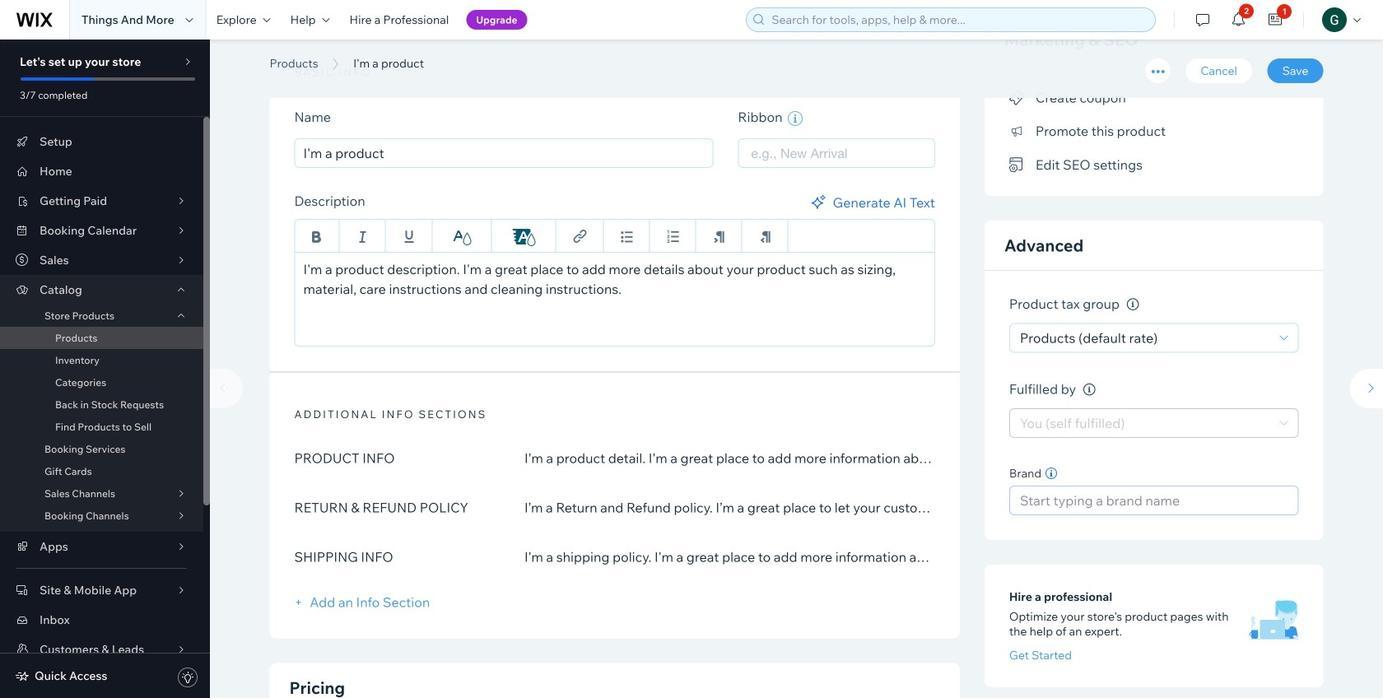 Task type: describe. For each thing, give the bounding box(es) containing it.
seo settings image
[[1010, 158, 1026, 172]]

promote image
[[1010, 124, 1026, 139]]

info tooltip image
[[1084, 384, 1096, 396]]

sidebar element
[[0, 40, 210, 698]]

Start typing a brand name field
[[1015, 487, 1293, 515]]

info tooltip image
[[1127, 299, 1140, 311]]



Task type: vqa. For each thing, say whether or not it's contained in the screenshot.
what for What does this discount apply to?
no



Task type: locate. For each thing, give the bounding box(es) containing it.
false text field
[[294, 252, 935, 347]]

Add a product name text field
[[294, 138, 714, 168]]

promote coupon image
[[1010, 90, 1026, 105]]

Select box search field
[[751, 139, 922, 167]]

form
[[202, 0, 1384, 698]]

Search for tools, apps, help & more... field
[[767, 8, 1151, 31]]



